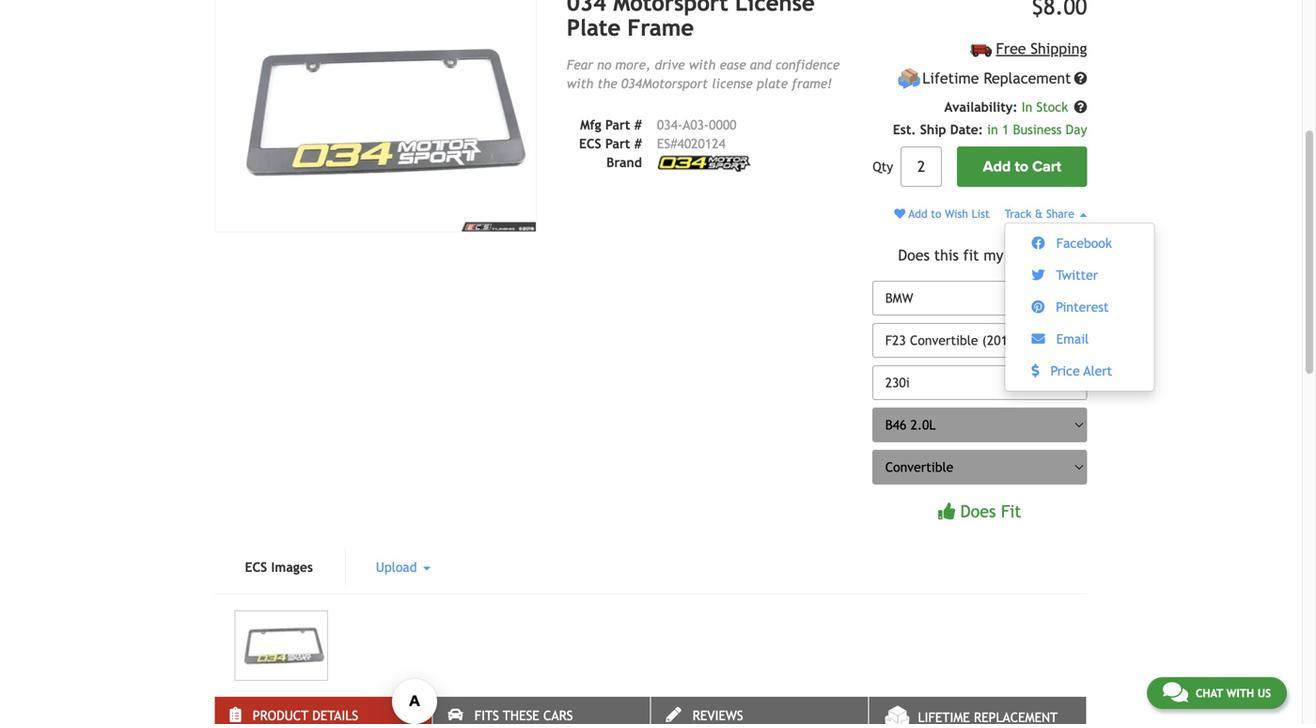 Task type: describe. For each thing, give the bounding box(es) containing it.
alert
[[1084, 364, 1113, 379]]

fear
[[567, 57, 593, 72]]

upload
[[376, 560, 421, 575]]

ship
[[920, 122, 946, 137]]

menu containing facebook
[[1005, 223, 1155, 392]]

the
[[597, 76, 617, 91]]

motorsport
[[613, 0, 728, 16]]

ecs images link
[[215, 549, 343, 587]]

chat with us
[[1196, 687, 1271, 700]]

and
[[750, 57, 771, 72]]

4020124
[[677, 136, 726, 151]]

price
[[1051, 364, 1080, 379]]

0 horizontal spatial with
[[567, 76, 593, 91]]

to for cart
[[1015, 158, 1029, 176]]

vehicle?
[[1008, 247, 1062, 264]]

twitter link
[[1013, 263, 1145, 288]]

part inside 034-a03-0000 ecs part #
[[605, 136, 630, 151]]

availability: in stock
[[944, 100, 1072, 115]]

free
[[996, 40, 1026, 57]]

add for add to wish list
[[909, 207, 928, 221]]

facebook
[[1053, 236, 1112, 251]]

mfg
[[580, 117, 601, 132]]

does fit
[[960, 502, 1021, 522]]

us
[[1258, 687, 1271, 700]]

these
[[503, 709, 539, 724]]

034motorsport image
[[657, 155, 751, 172]]

details
[[312, 709, 358, 724]]

does this fit my vehicle?
[[898, 247, 1062, 264]]

plate
[[567, 14, 621, 41]]

product details link
[[215, 697, 432, 725]]

0 vertical spatial es#4020124 - 034-a03-0000 - 034 motorsport license plate frame  - fear no more, drive with ease and confidence with the 034motorsport license plate frame! - 034motorsport - audi bmw volkswagen mercedes benz mini porsche image
[[215, 0, 537, 233]]

stock
[[1036, 100, 1068, 115]]

in
[[987, 122, 998, 137]]

qty
[[873, 159, 893, 175]]

mfg part #
[[580, 117, 642, 132]]

this
[[934, 247, 959, 264]]

business
[[1013, 122, 1062, 137]]

my
[[984, 247, 1004, 264]]

034 motorsport license plate frame
[[567, 0, 815, 41]]

ecs inside 034-a03-0000 ecs part #
[[579, 136, 601, 151]]

0 horizontal spatial ecs
[[245, 560, 267, 575]]

day
[[1066, 122, 1087, 137]]

a03-
[[683, 117, 709, 132]]

comments image
[[1163, 682, 1188, 704]]

does for does fit
[[960, 502, 996, 522]]

es#
[[657, 136, 677, 151]]

034
[[567, 0, 606, 16]]

more,
[[615, 57, 651, 72]]

track & share button
[[1005, 207, 1087, 221]]

brand
[[607, 155, 642, 170]]

0 vertical spatial with
[[689, 57, 716, 72]]

ecs images
[[245, 560, 313, 575]]

list
[[972, 207, 990, 221]]

# inside 034-a03-0000 ecs part #
[[634, 136, 642, 151]]

license
[[735, 0, 815, 16]]

replacement
[[984, 70, 1071, 87]]

question circle image
[[1074, 101, 1087, 114]]

free shipping
[[996, 40, 1087, 57]]

add to cart button
[[957, 147, 1087, 187]]

shipping
[[1031, 40, 1087, 57]]

0000
[[709, 117, 737, 132]]

confidence
[[775, 57, 840, 72]]

pinterest link
[[1013, 295, 1145, 320]]

license
[[712, 76, 753, 91]]

drive
[[655, 57, 685, 72]]

heart image
[[894, 208, 906, 220]]

add to wish list link
[[894, 207, 990, 221]]



Task type: locate. For each thing, give the bounding box(es) containing it.
with down fear on the left
[[567, 76, 593, 91]]

add to wish list
[[906, 207, 990, 221]]

2 vertical spatial with
[[1226, 687, 1254, 700]]

product details
[[253, 709, 358, 724]]

# up brand
[[634, 136, 642, 151]]

0 vertical spatial does
[[898, 247, 930, 264]]

0 vertical spatial to
[[1015, 158, 1029, 176]]

facebook link
[[1013, 231, 1145, 256]]

#
[[634, 117, 642, 132], [634, 136, 642, 151]]

2 horizontal spatial with
[[1226, 687, 1254, 700]]

1 horizontal spatial ecs
[[579, 136, 601, 151]]

part
[[605, 117, 630, 132], [605, 136, 630, 151]]

1 vertical spatial #
[[634, 136, 642, 151]]

add inside button
[[983, 158, 1011, 176]]

ecs left images
[[245, 560, 267, 575]]

date:
[[950, 122, 983, 137]]

add
[[983, 158, 1011, 176], [909, 207, 928, 221]]

track & share
[[1005, 207, 1078, 221]]

1 horizontal spatial with
[[689, 57, 716, 72]]

pinterest
[[1052, 300, 1109, 315]]

1 horizontal spatial add
[[983, 158, 1011, 176]]

1 vertical spatial part
[[605, 136, 630, 151]]

1 horizontal spatial to
[[1015, 158, 1029, 176]]

2 part from the top
[[605, 136, 630, 151]]

034-a03-0000 ecs part #
[[579, 117, 737, 151]]

fits these cars
[[474, 709, 573, 724]]

2 # from the top
[[634, 136, 642, 151]]

# left 034-
[[634, 117, 642, 132]]

with left ease
[[689, 57, 716, 72]]

0 vertical spatial ecs
[[579, 136, 601, 151]]

1 vertical spatial add
[[909, 207, 928, 221]]

1 horizontal spatial does
[[960, 502, 996, 522]]

in
[[1022, 100, 1032, 115]]

fits these cars link
[[433, 697, 650, 725]]

1
[[1002, 122, 1009, 137]]

est. ship date: in 1 business day
[[893, 122, 1087, 137]]

fit
[[1001, 502, 1021, 522]]

to
[[1015, 158, 1029, 176], [931, 207, 941, 221]]

part up brand
[[605, 136, 630, 151]]

to inside button
[[1015, 158, 1029, 176]]

fit
[[963, 247, 979, 264]]

email link
[[1013, 327, 1145, 352]]

to left the wish
[[931, 207, 941, 221]]

fits
[[474, 709, 499, 724]]

this product is lifetime replacement eligible image
[[897, 67, 921, 90]]

wish
[[945, 207, 968, 221]]

cars
[[543, 709, 573, 724]]

add to cart
[[983, 158, 1061, 176]]

question circle image
[[1074, 72, 1087, 85]]

ecs
[[579, 136, 601, 151], [245, 560, 267, 575]]

thumbs up image
[[938, 504, 955, 521]]

ease
[[720, 57, 746, 72]]

images
[[271, 560, 313, 575]]

does for does this fit my vehicle?
[[898, 247, 930, 264]]

frame
[[627, 14, 694, 41]]

es# 4020124 brand
[[607, 136, 726, 170]]

does right thumbs up icon
[[960, 502, 996, 522]]

add down in
[[983, 158, 1011, 176]]

034motorsport
[[621, 76, 708, 91]]

add right heart icon
[[909, 207, 928, 221]]

to left cart
[[1015, 158, 1029, 176]]

chat
[[1196, 687, 1223, 700]]

1 # from the top
[[634, 117, 642, 132]]

with left us
[[1226, 687, 1254, 700]]

price alert link
[[1013, 359, 1145, 384]]

1 part from the top
[[605, 117, 630, 132]]

1 vertical spatial does
[[960, 502, 996, 522]]

price alert
[[1047, 364, 1113, 379]]

0 vertical spatial #
[[634, 117, 642, 132]]

product
[[253, 709, 308, 724]]

part right the mfg
[[605, 117, 630, 132]]

1 vertical spatial ecs
[[245, 560, 267, 575]]

ecs down the mfg
[[579, 136, 601, 151]]

&
[[1035, 207, 1043, 221]]

share
[[1046, 207, 1074, 221]]

no
[[597, 57, 611, 72]]

0 vertical spatial part
[[605, 117, 630, 132]]

0 horizontal spatial add
[[909, 207, 928, 221]]

lifetime replacement
[[922, 70, 1071, 87]]

upload button
[[346, 549, 460, 587]]

034-
[[657, 117, 683, 132]]

does left this
[[898, 247, 930, 264]]

cart
[[1032, 158, 1061, 176]]

email
[[1053, 332, 1089, 347]]

None text field
[[901, 147, 942, 187]]

1 vertical spatial with
[[567, 76, 593, 91]]

est.
[[893, 122, 916, 137]]

does
[[898, 247, 930, 264], [960, 502, 996, 522]]

reviews
[[693, 709, 743, 724]]

lifetime
[[922, 70, 979, 87]]

menu
[[1005, 223, 1155, 392]]

frame!
[[792, 76, 832, 91]]

track
[[1005, 207, 1032, 221]]

add for add to cart
[[983, 158, 1011, 176]]

0 vertical spatial add
[[983, 158, 1011, 176]]

reviews link
[[651, 697, 868, 725]]

0 horizontal spatial to
[[931, 207, 941, 221]]

1 vertical spatial to
[[931, 207, 941, 221]]

availability:
[[944, 100, 1018, 115]]

twitter
[[1053, 268, 1098, 283]]

chat with us link
[[1147, 678, 1287, 710]]

1 vertical spatial es#4020124 - 034-a03-0000 - 034 motorsport license plate frame  - fear no more, drive with ease and confidence with the 034motorsport license plate frame! - 034motorsport - audi bmw volkswagen mercedes benz mini porsche image
[[235, 611, 328, 682]]

es#4020124 - 034-a03-0000 - 034 motorsport license plate frame  - fear no more, drive with ease and confidence with the 034motorsport license plate frame! - 034motorsport - audi bmw volkswagen mercedes benz mini porsche image
[[215, 0, 537, 233], [235, 611, 328, 682]]

plate
[[757, 76, 788, 91]]

to for wish
[[931, 207, 941, 221]]

0 horizontal spatial does
[[898, 247, 930, 264]]

free shipping image
[[970, 44, 992, 57]]

fear no more, drive with ease and confidence with the 034motorsport license plate frame!
[[567, 57, 840, 91]]



Task type: vqa. For each thing, say whether or not it's contained in the screenshot.
phone image
no



